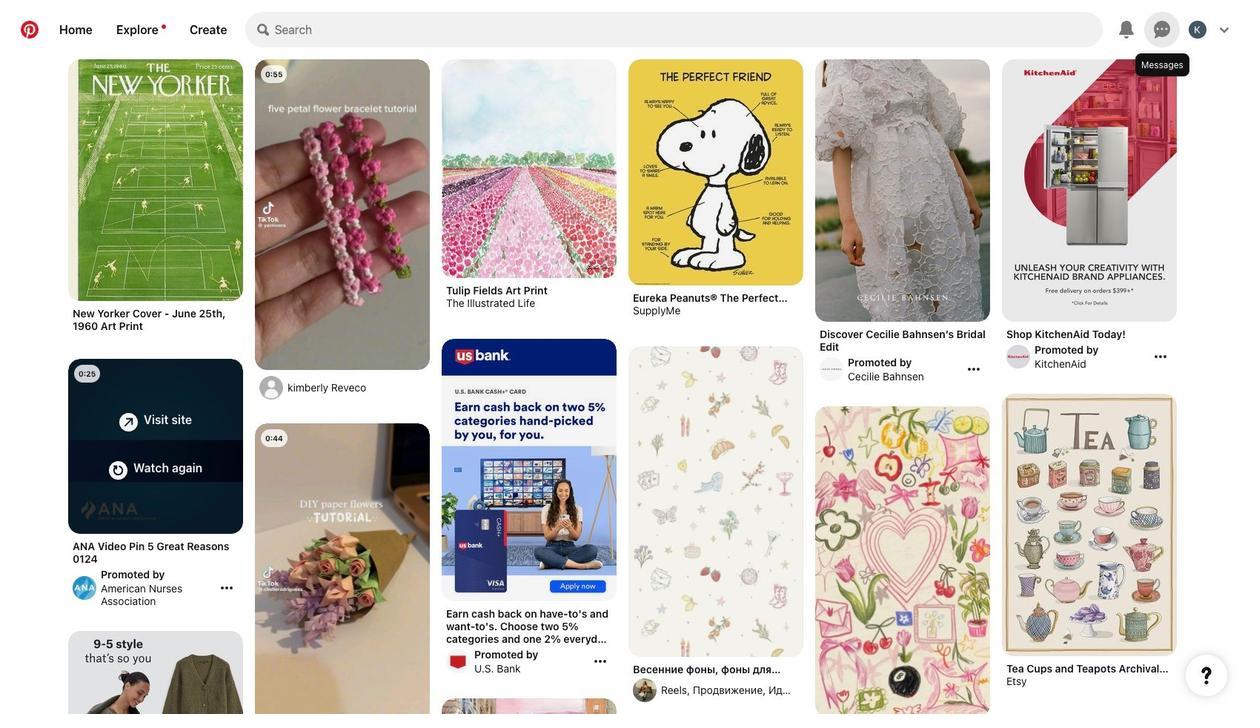 Task type: vqa. For each thing, say whether or not it's contained in the screenshot.
Notifications icon
yes



Task type: locate. For each thing, give the bounding box(es) containing it.
this may contain: an advertisement for the new yorker, featuring people playing tennis on a green field image
[[68, 59, 243, 301]]

get free delivery on major appliance orders over $399 and complete your kitchen with kitchenaid brand appliances today. *click for details image
[[1003, 59, 1178, 322]]

list
[[62, 59, 1184, 714]]

this may contain: a hand is holding three flower bracelets in pink, white and green colors with the words five petal flower bracelet image
[[255, 59, 430, 370]]

this may contain: a wallpaper with many different types of items in the air and stars on it image
[[629, 346, 804, 657]]

a lot of cards try to guess who they think you are. the u.s. bank cash+® visa signature® card rewards you for who you choose to be. so pick two categories to earn 5% cash back on from fun things like movies, sporting goods and department stores to helpful expenses like home utilities, cell phone bills and the gym. image
[[442, 339, 617, 601]]

kendall parks image
[[1190, 21, 1207, 39]]

pin image image
[[68, 359, 243, 534]]

this may contain: watercolor painting of rows of tulips with trees in the background image
[[442, 59, 617, 278]]

this may contain: a painting of people walking down a city street at night with buildings in the background image
[[442, 699, 617, 714]]

search icon image
[[257, 24, 269, 36]]



Task type: describe. For each thing, give the bounding box(es) containing it.
this may contain: tea cups and kettles are shown in this illustration, with the words tea on them image
[[1003, 394, 1178, 656]]

romantic, whimsical dresses to float down the aisle designed in copenhagen. explore dresses with billowing silhouettes, crafted from couture-like fabrics. image
[[816, 59, 991, 322]]

visit site image
[[119, 413, 138, 432]]

notifications image
[[162, 24, 166, 29]]

promote your work wardrobe with seasonal essentials that mean business. cardi sweaters, blazers, dresses, loafers—your stylist is ready to send trending-for-you pieces in your set budget. free shipping + returns. no subscription required. image
[[68, 631, 243, 714]]

watch again image
[[109, 461, 127, 480]]

this may contain: a bouquet of flowers sitting on top of a white table next to a laptop computer image
[[255, 423, 430, 714]]

this may contain: a snoopy cartoon character with the words'the perfect friend'written below it image
[[629, 59, 804, 286]]

this may contain: a drawing of flowers and hearts on paper image
[[816, 406, 991, 714]]

Search text field
[[275, 12, 1103, 47]]



